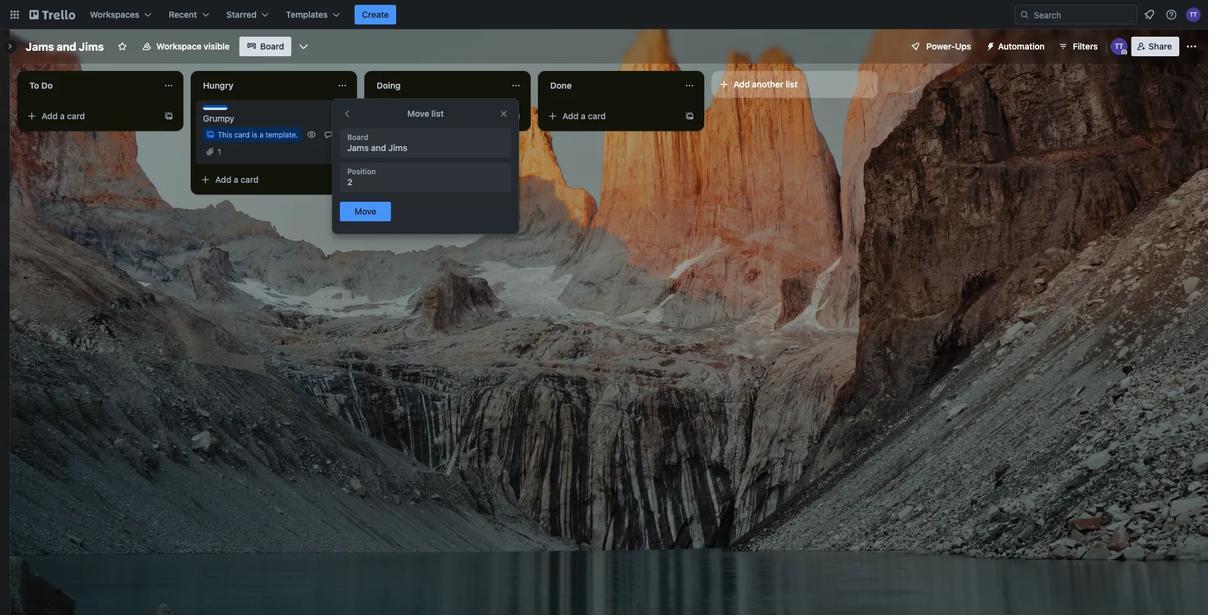 Task type: vqa. For each thing, say whether or not it's contained in the screenshot.
workspace14676935 corresponding to Bob Builder added 1-on-1 Meeting Agenda to Bob Builder's workspace
no



Task type: describe. For each thing, give the bounding box(es) containing it.
list inside add another list "button"
[[786, 79, 798, 89]]

search image
[[1020, 10, 1030, 20]]

grumpy link
[[203, 113, 345, 125]]

share button
[[1132, 37, 1180, 56]]

add inside "button"
[[734, 79, 750, 89]]

templates
[[286, 9, 328, 20]]

a for done
[[581, 111, 586, 121]]

2
[[347, 177, 353, 187]]

sm image
[[981, 37, 998, 54]]

board for board
[[260, 41, 284, 51]]

add for to do
[[42, 111, 58, 121]]

recent button
[[161, 5, 217, 24]]

recent
[[169, 9, 197, 20]]

add another list
[[734, 79, 798, 89]]

visible
[[204, 41, 230, 51]]

workspaces button
[[83, 5, 159, 24]]

grumpy
[[203, 113, 234, 124]]

back to home image
[[29, 5, 75, 24]]

automation button
[[981, 37, 1052, 56]]

jims inside board jams and jims
[[388, 143, 407, 153]]

add a card button for doing
[[369, 106, 506, 126]]

Hungry text field
[[196, 76, 330, 95]]

1 vertical spatial list
[[432, 109, 444, 119]]

card for to do
[[67, 111, 85, 121]]

Done text field
[[543, 76, 678, 95]]

ups
[[955, 41, 971, 51]]

star or unstar board image
[[117, 42, 127, 51]]

starred
[[226, 9, 257, 20]]

add for done
[[563, 111, 579, 121]]

jams and jims
[[26, 40, 104, 53]]

0 vertical spatial 1
[[336, 130, 340, 139]]

add a card down doing
[[389, 111, 432, 121]]

to do
[[29, 80, 53, 91]]

this card is a template.
[[218, 130, 298, 139]]

0 horizontal spatial 1
[[218, 147, 221, 156]]

filters button
[[1055, 37, 1102, 56]]

hungry
[[203, 80, 234, 91]]

add left the move
[[389, 111, 405, 121]]

position 2
[[347, 167, 376, 187]]

doing
[[377, 80, 401, 91]]

card for done
[[588, 111, 606, 121]]

and inside board jams and jims
[[371, 143, 386, 153]]

share
[[1149, 41, 1172, 51]]

add a card for hungry
[[215, 175, 259, 185]]

add a card for to do
[[42, 111, 85, 121]]

starred button
[[219, 5, 276, 24]]

Board name text field
[[20, 37, 110, 56]]

board link
[[239, 37, 292, 56]]

workspace visible button
[[134, 37, 237, 56]]

switch to… image
[[9, 9, 21, 21]]

done
[[550, 80, 572, 91]]

power-ups button
[[902, 37, 979, 56]]

do
[[41, 80, 53, 91]]

create from template… image for hungry
[[338, 175, 347, 185]]

add a card for done
[[563, 111, 606, 121]]

create
[[362, 9, 389, 20]]



Task type: locate. For each thing, give the bounding box(es) containing it.
move
[[407, 109, 429, 119]]

add down do
[[42, 111, 58, 121]]

1 down the this at the top left of the page
[[218, 147, 221, 156]]

terry turtle (terryturtle) image right the filters
[[1111, 38, 1128, 55]]

1 horizontal spatial 1
[[336, 130, 340, 139]]

None submit
[[340, 202, 391, 221]]

jams down the 'back to home' image
[[26, 40, 54, 53]]

workspaces
[[90, 9, 139, 20]]

board
[[260, 41, 284, 51], [347, 133, 368, 141]]

card down doing text box
[[414, 111, 432, 121]]

add a card down the done
[[563, 111, 606, 121]]

add a card button down the done text box
[[543, 106, 680, 126]]

create from template… image for to do
[[164, 111, 174, 121]]

to
[[29, 80, 39, 91]]

a down the done text box
[[581, 111, 586, 121]]

customize views image
[[298, 40, 310, 53]]

card
[[67, 111, 85, 121], [414, 111, 432, 121], [588, 111, 606, 121], [234, 130, 250, 139], [241, 175, 259, 185]]

1 left board jams and jims
[[336, 130, 340, 139]]

0 horizontal spatial board
[[260, 41, 284, 51]]

0 horizontal spatial jams
[[26, 40, 54, 53]]

0 horizontal spatial and
[[57, 40, 76, 53]]

list right the move
[[432, 109, 444, 119]]

1 vertical spatial and
[[371, 143, 386, 153]]

template.
[[266, 130, 298, 139]]

1 horizontal spatial list
[[786, 79, 798, 89]]

create from template… image
[[164, 111, 174, 121], [511, 111, 521, 121], [338, 175, 347, 185]]

and
[[57, 40, 76, 53], [371, 143, 386, 153]]

filters
[[1073, 41, 1098, 51]]

1 vertical spatial jims
[[388, 143, 407, 153]]

add a card
[[42, 111, 85, 121], [389, 111, 432, 121], [563, 111, 606, 121], [215, 175, 259, 185]]

1 horizontal spatial board
[[347, 133, 368, 141]]

add another list button
[[712, 71, 878, 98]]

and inside "text box"
[[57, 40, 76, 53]]

board up the position
[[347, 133, 368, 141]]

1
[[336, 130, 340, 139], [218, 147, 221, 156]]

a for hungry
[[234, 175, 238, 185]]

board for board jams and jims
[[347, 133, 368, 141]]

automation
[[998, 41, 1045, 51]]

add a card button down this card is a template.
[[196, 170, 333, 190]]

workspace
[[156, 41, 202, 51]]

Doing text field
[[369, 76, 504, 95]]

board left customize views icon
[[260, 41, 284, 51]]

add down the done
[[563, 111, 579, 121]]

jams inside board jams and jims
[[347, 143, 369, 153]]

a for to do
[[60, 111, 65, 121]]

1 horizontal spatial create from template… image
[[338, 175, 347, 185]]

and up the position
[[371, 143, 386, 153]]

Search field
[[1030, 6, 1137, 24]]

jims
[[79, 40, 104, 53], [388, 143, 407, 153]]

add down the this at the top left of the page
[[215, 175, 231, 185]]

add a card button for done
[[543, 106, 680, 126]]

0 horizontal spatial create from template… image
[[164, 111, 174, 121]]

a down this card is a template.
[[234, 175, 238, 185]]

0 vertical spatial jims
[[79, 40, 104, 53]]

list right the another
[[786, 79, 798, 89]]

add a card button down doing text box
[[369, 106, 506, 126]]

0 vertical spatial terry turtle (terryturtle) image
[[1186, 7, 1201, 22]]

1 vertical spatial 1
[[218, 147, 221, 156]]

1 vertical spatial terry turtle (terryturtle) image
[[1111, 38, 1128, 55]]

terry turtle (terryturtle) image right open information menu "image"
[[1186, 7, 1201, 22]]

card down is at the top
[[241, 175, 259, 185]]

1 horizontal spatial jims
[[388, 143, 407, 153]]

board inside board jams and jims
[[347, 133, 368, 141]]

create button
[[355, 5, 396, 24]]

2 horizontal spatial create from template… image
[[511, 111, 521, 121]]

card left is at the top
[[234, 130, 250, 139]]

1 horizontal spatial terry turtle (terryturtle) image
[[1186, 7, 1201, 22]]

add for hungry
[[215, 175, 231, 185]]

jims inside "text box"
[[79, 40, 104, 53]]

0 horizontal spatial list
[[432, 109, 444, 119]]

add a card down the this at the top left of the page
[[215, 175, 259, 185]]

another
[[752, 79, 784, 89]]

add
[[734, 79, 750, 89], [42, 111, 58, 121], [389, 111, 405, 121], [563, 111, 579, 121], [215, 175, 231, 185]]

open information menu image
[[1166, 9, 1178, 21]]

board jams and jims
[[347, 133, 407, 153]]

color: blue, title: none image
[[203, 105, 227, 110]]

jams inside jams and jims "text box"
[[26, 40, 54, 53]]

0 vertical spatial and
[[57, 40, 76, 53]]

add a card button for to do
[[22, 106, 159, 126]]

add a card button
[[22, 106, 159, 126], [369, 106, 506, 126], [543, 106, 680, 126], [196, 170, 333, 190]]

jams
[[26, 40, 54, 53], [347, 143, 369, 153]]

1 horizontal spatial jams
[[347, 143, 369, 153]]

create from template… image
[[685, 111, 695, 121]]

templates button
[[279, 5, 347, 24]]

and down the 'back to home' image
[[57, 40, 76, 53]]

1 horizontal spatial and
[[371, 143, 386, 153]]

a
[[60, 111, 65, 121], [407, 111, 412, 121], [581, 111, 586, 121], [260, 130, 264, 139], [234, 175, 238, 185]]

is
[[252, 130, 257, 139]]

add a card down do
[[42, 111, 85, 121]]

jams up the position
[[347, 143, 369, 153]]

power-
[[927, 41, 955, 51]]

card down the to do text field
[[67, 111, 85, 121]]

0 notifications image
[[1142, 7, 1157, 22]]

add a card button for hungry
[[196, 170, 333, 190]]

0 vertical spatial board
[[260, 41, 284, 51]]

this
[[218, 130, 232, 139]]

workspace visible
[[156, 41, 230, 51]]

move list
[[407, 109, 444, 119]]

To Do text field
[[22, 76, 157, 95]]

add left the another
[[734, 79, 750, 89]]

a down the to do text field
[[60, 111, 65, 121]]

position
[[347, 167, 376, 176]]

1 vertical spatial jams
[[347, 143, 369, 153]]

card down the done text box
[[588, 111, 606, 121]]

create from template… image for doing
[[511, 111, 521, 121]]

show menu image
[[1186, 40, 1198, 53]]

card for hungry
[[241, 175, 259, 185]]

0 vertical spatial list
[[786, 79, 798, 89]]

power-ups
[[927, 41, 971, 51]]

0 horizontal spatial terry turtle (terryturtle) image
[[1111, 38, 1128, 55]]

0 horizontal spatial jims
[[79, 40, 104, 53]]

terry turtle (terryturtle) image
[[1186, 7, 1201, 22], [1111, 38, 1128, 55]]

list
[[786, 79, 798, 89], [432, 109, 444, 119]]

add a card button down the to do text field
[[22, 106, 159, 126]]

0 vertical spatial jams
[[26, 40, 54, 53]]

primary element
[[0, 0, 1208, 29]]

1 vertical spatial board
[[347, 133, 368, 141]]

a right is at the top
[[260, 130, 264, 139]]

this member is an admin of this board. image
[[1122, 50, 1128, 55]]

a down doing text box
[[407, 111, 412, 121]]



